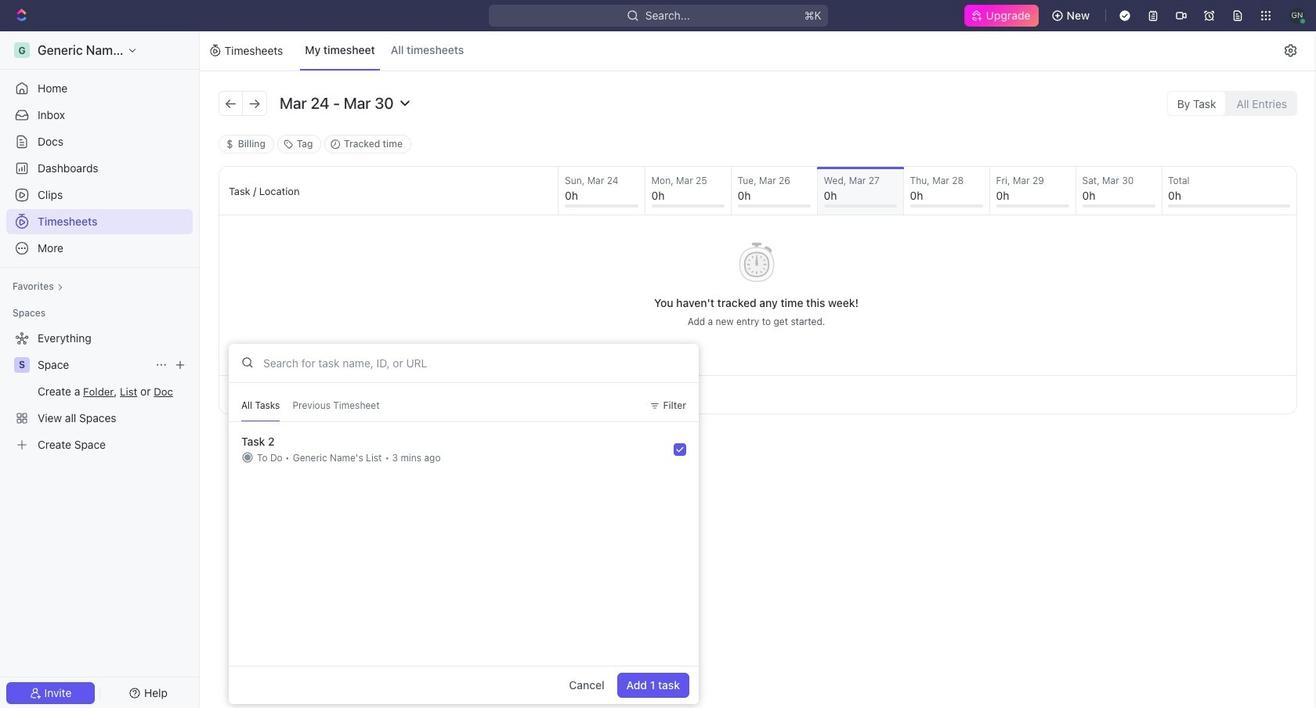Task type: vqa. For each thing, say whether or not it's contained in the screenshot.
Search for task name, ID, or URL text box
yes



Task type: locate. For each thing, give the bounding box(es) containing it.
space, , element
[[14, 357, 30, 373]]

sidebar navigation
[[0, 31, 200, 709]]



Task type: describe. For each thing, give the bounding box(es) containing it.
Search for task name, ID, or URL text field
[[229, 344, 699, 383]]



